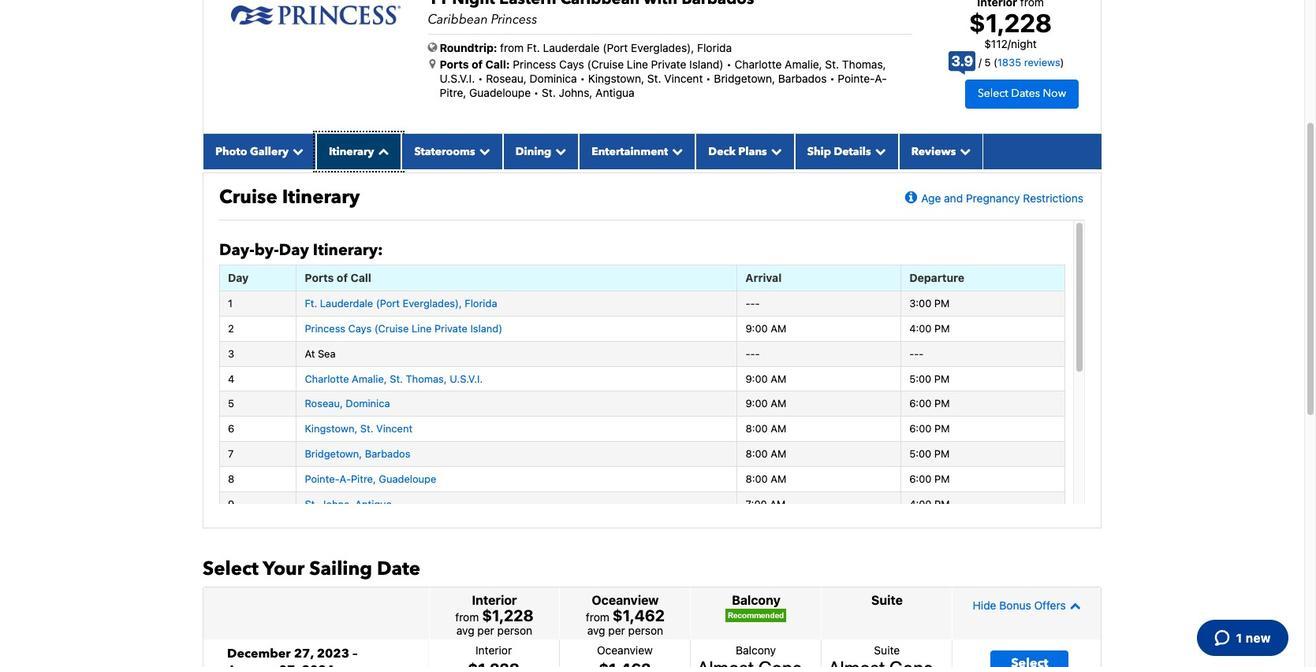 Task type: describe. For each thing, give the bounding box(es) containing it.
0 horizontal spatial vincent
[[376, 423, 413, 436]]

deck plans
[[708, 144, 767, 159]]

oceanview for oceanview from $1,462 avg per person
[[592, 594, 659, 608]]

8:00 for pitre,
[[746, 473, 768, 486]]

private for princess cays (cruise line private island) •
[[651, 57, 686, 71]]

0 horizontal spatial barbados
[[365, 448, 410, 461]]

bonus
[[999, 599, 1031, 613]]

deck plans button
[[696, 134, 795, 169]]

itinerary inside dropdown button
[[329, 144, 374, 159]]

oceanview for oceanview
[[597, 644, 653, 658]]

hide
[[973, 599, 996, 613]]

avg for $1,228
[[456, 625, 474, 638]]

2023
[[317, 646, 349, 663]]

entertainment button
[[579, 134, 696, 169]]

map marker image
[[429, 58, 436, 69]]

now
[[1043, 86, 1066, 101]]

9
[[228, 498, 234, 511]]

arrival
[[746, 271, 782, 284]]

chevron up image
[[374, 146, 389, 157]]

$1,228 main content
[[195, 0, 1110, 668]]

chevron down image for deck plans
[[767, 146, 782, 157]]

0 vertical spatial (port
[[603, 41, 628, 54]]

pregnancy
[[966, 191, 1020, 205]]

9:00 am for 5:00
[[746, 373, 786, 385]]

cays for princess cays (cruise line private island)
[[348, 322, 372, 335]]

staterooms
[[414, 144, 475, 159]]

3.9 / 5 ( 1835 reviews )
[[952, 53, 1064, 69]]

8
[[228, 473, 234, 486]]

0 horizontal spatial st. johns, antigua
[[305, 498, 392, 511]]

(cruise for princess cays (cruise line private island)
[[374, 322, 409, 335]]

details
[[834, 144, 871, 159]]

ship details
[[807, 144, 871, 159]]

$112
[[984, 37, 1008, 50]]

5 inside 3.9 / 5 ( 1835 reviews )
[[985, 56, 991, 69]]

0 horizontal spatial kingstown,
[[305, 423, 357, 436]]

oceanview from $1,462 avg per person
[[586, 594, 665, 638]]

1 horizontal spatial st. johns, antigua
[[539, 86, 635, 99]]

caribbean princess
[[428, 11, 537, 28]]

9:00 am for 4:00
[[746, 322, 786, 335]]

pointe- for pointe-a- pitre, guadeloupe
[[838, 72, 875, 85]]

person for $1,462
[[628, 625, 663, 638]]

1 horizontal spatial kingstown,
[[588, 72, 644, 85]]

bridgetown, barbados link
[[305, 448, 410, 461]]

)
[[1060, 56, 1064, 69]]

1
[[228, 297, 233, 310]]

dining button
[[503, 134, 579, 169]]

per for $1,462
[[608, 625, 625, 638]]

4
[[228, 373, 234, 385]]

• down ports of call:
[[478, 72, 483, 85]]

6:00 for vincent
[[909, 423, 932, 436]]

island) for princess cays (cruise line private island) •
[[689, 57, 724, 71]]

roseau, dominica
[[305, 398, 390, 410]]

ship details button
[[795, 134, 899, 169]]

date
[[377, 557, 420, 583]]

2 8:00 am from the top
[[746, 448, 786, 461]]

december 27, 2023 –
[[227, 646, 358, 663]]

chevron down image for reviews
[[956, 146, 971, 157]]

offers
[[1034, 599, 1066, 613]]

1 horizontal spatial amalie,
[[785, 57, 822, 71]]

1 horizontal spatial vincent
[[664, 72, 703, 85]]

• up ship details
[[830, 72, 835, 85]]

1 horizontal spatial charlotte
[[735, 57, 782, 71]]

reviews button
[[899, 134, 984, 169]]

1 horizontal spatial florida
[[697, 41, 732, 54]]

0 vertical spatial antigua
[[596, 86, 635, 99]]

age and pregnancy restrictions
[[921, 191, 1084, 205]]

sailing
[[309, 557, 372, 583]]

island) for princess cays (cruise line private island)
[[470, 322, 503, 335]]

call:
[[485, 57, 510, 71]]

dates
[[1011, 86, 1040, 101]]

2 8:00 from the top
[[746, 448, 768, 461]]

roseau, dominica link
[[305, 398, 390, 410]]

am for st.
[[771, 373, 786, 385]]

ports for ports of call
[[305, 271, 334, 284]]

ports of call
[[305, 271, 371, 284]]

cruise
[[219, 184, 277, 210]]

select          dates now link
[[965, 80, 1079, 108]]

thomas, inside charlotte amalie, st. thomas, u.s.v.i.
[[842, 57, 886, 71]]

4:00 pm for 7:00 am
[[909, 498, 950, 511]]

hide bonus offers link
[[957, 592, 1097, 620]]

0 horizontal spatial johns,
[[321, 498, 352, 511]]

roseau, dominica • kingstown, st. vincent • bridgetown, barbados •
[[483, 72, 835, 85]]

bridgetown, barbados
[[305, 448, 410, 461]]

1 vertical spatial 5
[[228, 398, 234, 410]]

pointe-a-pitre, guadeloupe
[[305, 473, 436, 486]]

charlotte amalie, st. thomas, u.s.v.i. link
[[305, 373, 483, 385]]

pitre, for pointe-a-pitre, guadeloupe
[[351, 473, 376, 486]]

0 vertical spatial bridgetown,
[[714, 72, 775, 85]]

1 vertical spatial bridgetown,
[[305, 448, 362, 461]]

(cruise for princess cays (cruise line private island) •
[[587, 57, 624, 71]]

5:00 pm for 9:00 am
[[909, 373, 950, 385]]

entertainment
[[592, 144, 668, 159]]

0 horizontal spatial charlotte
[[305, 373, 349, 385]]

a- for pointe-a-pitre, guadeloupe
[[339, 473, 351, 486]]

3.9
[[952, 53, 973, 69]]

1 vertical spatial balcony
[[736, 644, 776, 658]]

staterooms button
[[402, 134, 503, 169]]

select your sailing date
[[203, 557, 420, 583]]

chevron down image for entertainment
[[668, 146, 683, 157]]

7
[[228, 448, 234, 461]]

line for princess cays (cruise line private island)
[[412, 322, 432, 335]]

1835 reviews link
[[998, 56, 1060, 69]]

7:00
[[746, 498, 767, 511]]

u.s.v.i. inside charlotte amalie, st. thomas, u.s.v.i.
[[440, 72, 475, 85]]

1 vertical spatial charlotte amalie, st. thomas, u.s.v.i.
[[305, 373, 483, 385]]

call
[[351, 271, 371, 284]]

$1,228 $112 / night
[[969, 8, 1052, 50]]

• up pointe-a- pitre, guadeloupe
[[727, 57, 732, 71]]

day-by-day itinerary:
[[219, 240, 383, 261]]

0 vertical spatial balcony
[[732, 594, 781, 608]]

select          dates now
[[978, 86, 1066, 101]]

1 vertical spatial (port
[[376, 297, 400, 310]]

$1,228 inside interior from $1,228 avg per person
[[482, 607, 534, 626]]

0 horizontal spatial lauderdale
[[320, 297, 373, 310]]

night
[[1011, 37, 1037, 50]]

hide bonus offers
[[973, 599, 1066, 613]]

3:00 pm
[[909, 297, 950, 310]]

1 horizontal spatial johns,
[[559, 86, 593, 99]]

ft. lauderdale (port everglades), florida link
[[305, 297, 497, 310]]

1 vertical spatial suite
[[874, 644, 900, 658]]

age and pregnancy restrictions link
[[900, 191, 1084, 206]]

0 vertical spatial charlotte amalie, st. thomas, u.s.v.i.
[[440, 57, 886, 85]]

1 6:00 from the top
[[909, 398, 932, 410]]

photo gallery button
[[203, 134, 316, 169]]

at
[[305, 348, 315, 360]]

6
[[228, 423, 234, 436]]

1 vertical spatial itinerary
[[282, 184, 360, 210]]

6:00 pm for vincent
[[909, 423, 950, 436]]

3:00
[[909, 297, 932, 310]]

from for $1,462
[[586, 611, 610, 625]]

age
[[921, 191, 941, 205]]

pitre, for pointe-a- pitre, guadeloupe
[[440, 86, 466, 99]]

sea
[[318, 348, 336, 360]]

plans
[[738, 144, 767, 159]]

7:00 am
[[746, 498, 786, 511]]

0 horizontal spatial everglades),
[[403, 297, 462, 310]]

2
[[228, 322, 234, 335]]

globe image
[[428, 41, 437, 52]]

princess for princess cays (cruise line private island)
[[305, 322, 345, 335]]

1 horizontal spatial everglades),
[[631, 41, 694, 54]]

reviews
[[911, 144, 956, 159]]

departure
[[909, 271, 965, 284]]

pointe-a- pitre, guadeloupe
[[440, 72, 887, 99]]

0 vertical spatial barbados
[[778, 72, 827, 85]]

$1,462
[[613, 607, 665, 626]]

0 vertical spatial princess
[[491, 11, 537, 28]]

6:00 pm for pitre,
[[909, 473, 950, 486]]

am for antigua
[[770, 498, 786, 511]]

8:00 am for pitre,
[[746, 473, 786, 486]]

6:00 for pitre,
[[909, 473, 932, 486]]

0 horizontal spatial amalie,
[[352, 373, 387, 385]]

am for vincent
[[771, 423, 786, 436]]

chevron down image for ship details
[[871, 146, 886, 157]]

roseau, for roseau, dominica • kingstown, st. vincent • bridgetown, barbados •
[[486, 72, 527, 85]]

ports of call:
[[440, 57, 510, 71]]

princess cays (cruise line private island) •
[[513, 57, 732, 71]]

0 vertical spatial suite
[[871, 594, 903, 608]]

gallery
[[250, 144, 289, 159]]

9:00 am for 6:00
[[746, 398, 786, 410]]

ft. lauderdale (port everglades), florida
[[305, 297, 497, 310]]

pm for st.
[[934, 373, 950, 385]]



Task type: locate. For each thing, give the bounding box(es) containing it.
caribbean
[[428, 11, 488, 28]]

everglades), up princess cays (cruise line private island)
[[403, 297, 462, 310]]

1 horizontal spatial ports
[[440, 57, 469, 71]]

chevron down image up cruise itinerary
[[289, 146, 304, 157]]

avg inside oceanview from $1,462 avg per person
[[587, 625, 605, 638]]

(port up princess cays (cruise line private island)
[[376, 297, 400, 310]]

0 vertical spatial 4:00 pm
[[909, 322, 950, 335]]

princess up sea
[[305, 322, 345, 335]]

1 vertical spatial 5:00
[[909, 448, 932, 461]]

0 vertical spatial johns,
[[559, 86, 593, 99]]

from inside oceanview from $1,462 avg per person
[[586, 611, 610, 625]]

3 9:00 am from the top
[[746, 398, 786, 410]]

1 horizontal spatial antigua
[[596, 86, 635, 99]]

pm for antigua
[[935, 498, 950, 511]]

0 vertical spatial st. johns, antigua
[[539, 86, 635, 99]]

0 vertical spatial interior
[[472, 594, 517, 608]]

(cruise
[[587, 57, 624, 71], [374, 322, 409, 335]]

select for select your sailing date
[[203, 557, 259, 583]]

antigua down pointe-a-pitre, guadeloupe link
[[355, 498, 392, 511]]

1 horizontal spatial chevron down image
[[956, 146, 971, 157]]

am for pitre,
[[771, 473, 786, 486]]

1 per from the left
[[477, 625, 494, 638]]

0 vertical spatial (cruise
[[587, 57, 624, 71]]

princess cays (cruise line private island)
[[305, 322, 503, 335]]

day
[[279, 240, 309, 261], [228, 271, 249, 284]]

4:00 for 9:00 am
[[909, 322, 932, 335]]

1 horizontal spatial barbados
[[778, 72, 827, 85]]

(cruise down ft. lauderdale (port everglades), florida
[[374, 322, 409, 335]]

1 chevron down image from the left
[[289, 146, 304, 157]]

reviews
[[1024, 56, 1060, 69]]

0 horizontal spatial select
[[203, 557, 259, 583]]

0 vertical spatial roseau,
[[486, 72, 527, 85]]

1 horizontal spatial avg
[[587, 625, 605, 638]]

of left call
[[337, 271, 348, 284]]

private up the 'roseau, dominica • kingstown, st. vincent • bridgetown, barbados •'
[[651, 57, 686, 71]]

$1,228
[[969, 8, 1052, 38], [482, 607, 534, 626]]

private
[[651, 57, 686, 71], [434, 322, 468, 335]]

1 person from the left
[[497, 625, 533, 638]]

• down roundtrip: from ft. lauderdale (port everglades), florida
[[580, 72, 585, 85]]

photo gallery
[[215, 144, 289, 159]]

2 5:00 pm from the top
[[909, 448, 950, 461]]

–
[[353, 646, 358, 663]]

2 9:00 am from the top
[[746, 373, 786, 385]]

ft. down caribbean princess
[[527, 41, 540, 54]]

itinerary up day-by-day itinerary: in the left of the page
[[282, 184, 360, 210]]

guadeloupe down 'call:' on the left top of the page
[[469, 86, 531, 99]]

ports
[[440, 57, 469, 71], [305, 271, 334, 284]]

vincent down the princess cays (cruise line private island) •
[[664, 72, 703, 85]]

barbados
[[778, 72, 827, 85], [365, 448, 410, 461]]

0 vertical spatial day
[[279, 240, 309, 261]]

1 vertical spatial barbados
[[365, 448, 410, 461]]

0 vertical spatial of
[[472, 57, 483, 71]]

2 6:00 from the top
[[909, 423, 932, 436]]

chevron down image left entertainment
[[551, 146, 566, 157]]

0 horizontal spatial pitre,
[[351, 473, 376, 486]]

1 horizontal spatial ft.
[[527, 41, 540, 54]]

1 vertical spatial 4:00
[[909, 498, 932, 511]]

ports for ports of call:
[[440, 57, 469, 71]]

johns,
[[559, 86, 593, 99], [321, 498, 352, 511]]

roseau, for roseau, dominica
[[305, 398, 343, 410]]

kingstown, st. vincent link
[[305, 423, 413, 436]]

bridgetown, down kingstown, st. vincent link
[[305, 448, 362, 461]]

st. johns, antigua down pointe-a-pitre, guadeloupe link
[[305, 498, 392, 511]]

chevron down image left "deck"
[[668, 146, 683, 157]]

cruise itinerary
[[219, 184, 360, 210]]

cays for princess cays (cruise line private island) •
[[559, 57, 584, 71]]

chevron down image up and
[[956, 146, 971, 157]]

kingstown,
[[588, 72, 644, 85], [305, 423, 357, 436]]

chevron down image left reviews
[[871, 146, 886, 157]]

kingstown, st. vincent
[[305, 423, 413, 436]]

1 vertical spatial ft.
[[305, 297, 317, 310]]

oceanview inside oceanview from $1,462 avg per person
[[592, 594, 659, 608]]

per inside oceanview from $1,462 avg per person
[[608, 625, 625, 638]]

2 per from the left
[[608, 625, 625, 638]]

amalie,
[[785, 57, 822, 71], [352, 373, 387, 385]]

9:00 am
[[746, 322, 786, 335], [746, 373, 786, 385], [746, 398, 786, 410]]

interior for interior
[[476, 644, 512, 658]]

by-
[[254, 240, 279, 261]]

florida
[[697, 41, 732, 54], [465, 297, 497, 310]]

5:00 for 8:00 am
[[909, 448, 932, 461]]

lauderdale
[[543, 41, 600, 54], [320, 297, 373, 310]]

lauderdale up the princess cays (cruise line private island) •
[[543, 41, 600, 54]]

1 vertical spatial day
[[228, 271, 249, 284]]

1 8:00 am from the top
[[746, 423, 786, 436]]

guadeloupe
[[469, 86, 531, 99], [379, 473, 436, 486]]

interior for interior from $1,228 avg per person
[[472, 594, 517, 608]]

5 left '('
[[985, 56, 991, 69]]

0 horizontal spatial line
[[412, 322, 432, 335]]

1 horizontal spatial pitre,
[[440, 86, 466, 99]]

4:00 pm for 9:00 am
[[909, 322, 950, 335]]

0 horizontal spatial thomas,
[[406, 373, 447, 385]]

3 8:00 from the top
[[746, 473, 768, 486]]

2 vertical spatial princess
[[305, 322, 345, 335]]

1 vertical spatial 8:00 am
[[746, 448, 786, 461]]

0 vertical spatial pointe-
[[838, 72, 875, 85]]

(cruise down roundtrip: from ft. lauderdale (port everglades), florida
[[587, 57, 624, 71]]

pm
[[934, 297, 950, 310], [935, 322, 950, 335], [934, 373, 950, 385], [935, 398, 950, 410], [935, 423, 950, 436], [934, 448, 950, 461], [935, 473, 950, 486], [935, 498, 950, 511]]

1 vertical spatial island)
[[470, 322, 503, 335]]

barbados up the ship at right top
[[778, 72, 827, 85]]

1 5:00 from the top
[[909, 373, 932, 385]]

a- for pointe-a- pitre, guadeloupe
[[875, 72, 887, 85]]

0 horizontal spatial /
[[979, 56, 982, 69]]

person inside interior from $1,228 avg per person
[[497, 625, 533, 638]]

princess up 'call:' on the left top of the page
[[491, 11, 537, 28]]

princess
[[491, 11, 537, 28], [513, 57, 556, 71], [305, 322, 345, 335]]

0 horizontal spatial dominica
[[346, 398, 390, 410]]

chevron up image
[[1066, 601, 1081, 612]]

chevron down image inside ship details dropdown button
[[871, 146, 886, 157]]

8:00
[[746, 423, 768, 436], [746, 448, 768, 461], [746, 473, 768, 486]]

vincent up the bridgetown, barbados link
[[376, 423, 413, 436]]

/ up 3.9 / 5 ( 1835 reviews ) at the top
[[1008, 37, 1011, 50]]

2 chevron down image from the left
[[551, 146, 566, 157]]

5 up 6
[[228, 398, 234, 410]]

from
[[500, 41, 524, 54], [455, 611, 479, 625], [586, 611, 610, 625]]

deck
[[708, 144, 736, 159]]

line
[[627, 57, 648, 71], [412, 322, 432, 335]]

3 6:00 pm from the top
[[909, 473, 950, 486]]

day up the ports of call
[[279, 240, 309, 261]]

2 avg from the left
[[587, 625, 605, 638]]

pm for (cruise
[[935, 322, 950, 335]]

dominica down roundtrip: from ft. lauderdale (port everglades), florida
[[530, 72, 577, 85]]

line for princess cays (cruise line private island) •
[[627, 57, 648, 71]]

5:00 pm
[[909, 373, 950, 385], [909, 448, 950, 461]]

cays
[[559, 57, 584, 71], [348, 322, 372, 335]]

of down roundtrip:
[[472, 57, 483, 71]]

line up the 'roseau, dominica • kingstown, st. vincent • bridgetown, barbados •'
[[627, 57, 648, 71]]

0 horizontal spatial roseau,
[[305, 398, 343, 410]]

info circle image
[[900, 191, 921, 206]]

5
[[985, 56, 991, 69], [228, 398, 234, 410]]

cays down roundtrip: from ft. lauderdale (port everglades), florida
[[559, 57, 584, 71]]

1 vertical spatial guadeloupe
[[379, 473, 436, 486]]

guadeloupe for pointe-a- pitre, guadeloupe
[[469, 86, 531, 99]]

pm for vincent
[[935, 423, 950, 436]]

1 vertical spatial 9:00
[[746, 373, 768, 385]]

line down the ft. lauderdale (port everglades), florida link on the top of the page
[[412, 322, 432, 335]]

9:00 for 6:00 pm
[[746, 398, 768, 410]]

ship
[[807, 144, 831, 159]]

0 vertical spatial $1,228
[[969, 8, 1052, 38]]

everglades), up the 'roseau, dominica • kingstown, st. vincent • bridgetown, barbados •'
[[631, 41, 694, 54]]

1 8:00 from the top
[[746, 423, 768, 436]]

antigua down the princess cays (cruise line private island) •
[[596, 86, 635, 99]]

4 chevron down image from the left
[[767, 146, 782, 157]]

am for (cruise
[[771, 322, 786, 335]]

person
[[497, 625, 533, 638], [628, 625, 663, 638]]

1 vertical spatial dominica
[[346, 398, 390, 410]]

0 vertical spatial charlotte
[[735, 57, 782, 71]]

/ inside $1,228 $112 / night
[[1008, 37, 1011, 50]]

itinerary
[[329, 144, 374, 159], [282, 184, 360, 210]]

2 6:00 pm from the top
[[909, 423, 950, 436]]

dominica for roseau, dominica
[[346, 398, 390, 410]]

1 avg from the left
[[456, 625, 474, 638]]

cays down ft. lauderdale (port everglades), florida
[[348, 322, 372, 335]]

pointe-a-pitre, guadeloupe link
[[305, 473, 436, 486]]

5 chevron down image from the left
[[871, 146, 886, 157]]

pitre, inside pointe-a- pitre, guadeloupe
[[440, 86, 466, 99]]

1 vertical spatial select
[[203, 557, 259, 583]]

1 vertical spatial oceanview
[[597, 644, 653, 658]]

your
[[263, 557, 305, 583]]

barbados up pointe-a-pitre, guadeloupe link
[[365, 448, 410, 461]]

roundtrip:
[[440, 41, 497, 54]]

st. johns, antigua down roundtrip: from ft. lauderdale (port everglades), florida
[[539, 86, 635, 99]]

pointe- for pointe-a-pitre, guadeloupe
[[305, 473, 339, 486]]

chevron down image inside dining dropdown button
[[551, 146, 566, 157]]

avg for $1,462
[[587, 625, 605, 638]]

2 chevron down image from the left
[[956, 146, 971, 157]]

from inside interior from $1,228 avg per person
[[455, 611, 479, 625]]

1 vertical spatial 8:00
[[746, 448, 768, 461]]

bridgetown, up "deck plans" dropdown button
[[714, 72, 775, 85]]

2 4:00 pm from the top
[[909, 498, 950, 511]]

day-
[[219, 240, 254, 261]]

1 vertical spatial 6:00 pm
[[909, 423, 950, 436]]

2 person from the left
[[628, 625, 663, 638]]

1 horizontal spatial cays
[[559, 57, 584, 71]]

roseau, up kingstown, st. vincent
[[305, 398, 343, 410]]

0 vertical spatial pitre,
[[440, 86, 466, 99]]

1 horizontal spatial day
[[279, 240, 309, 261]]

pointe- up st. johns, antigua link
[[305, 473, 339, 486]]

2 horizontal spatial from
[[586, 611, 610, 625]]

2 vertical spatial 8:00
[[746, 473, 768, 486]]

chevron down image for photo gallery
[[289, 146, 304, 157]]

itinerary button
[[316, 134, 402, 169]]

pointe- inside pointe-a- pitre, guadeloupe
[[838, 72, 875, 85]]

person for $1,228
[[497, 625, 533, 638]]

1 vertical spatial roseau,
[[305, 398, 343, 410]]

st.
[[825, 57, 839, 71], [647, 72, 661, 85], [542, 86, 556, 99], [390, 373, 403, 385], [360, 423, 373, 436], [305, 498, 318, 511]]

chevron down image left the ship at right top
[[767, 146, 782, 157]]

1 vertical spatial pitre,
[[351, 473, 376, 486]]

chevron down image inside "deck plans" dropdown button
[[767, 146, 782, 157]]

avg inside interior from $1,228 avg per person
[[456, 625, 474, 638]]

9:00 for 4:00 pm
[[746, 322, 768, 335]]

december
[[227, 646, 291, 663]]

per inside interior from $1,228 avg per person
[[477, 625, 494, 638]]

0 horizontal spatial day
[[228, 271, 249, 284]]

at sea
[[305, 348, 336, 360]]

of for call
[[337, 271, 348, 284]]

pitre, down ports of call:
[[440, 86, 466, 99]]

charlotte
[[735, 57, 782, 71], [305, 373, 349, 385]]

select inside select          dates now link
[[978, 86, 1009, 101]]

8:00 for vincent
[[746, 423, 768, 436]]

charlotte amalie, st. thomas, u.s.v.i.
[[440, 57, 886, 85], [305, 373, 483, 385]]

guadeloupe down the bridgetown, barbados link
[[379, 473, 436, 486]]

1 vertical spatial 4:00 pm
[[909, 498, 950, 511]]

chevron down image inside reviews dropdown button
[[956, 146, 971, 157]]

chevron down image left dining
[[475, 146, 490, 157]]

st. johns, antigua link
[[305, 498, 392, 511]]

chevron down image for staterooms
[[475, 146, 490, 157]]

restrictions
[[1023, 191, 1084, 205]]

0 vertical spatial 8:00
[[746, 423, 768, 436]]

0 vertical spatial oceanview
[[592, 594, 659, 608]]

pitre, down bridgetown, barbados
[[351, 473, 376, 486]]

johns, down roundtrip: from ft. lauderdale (port everglades), florida
[[559, 86, 593, 99]]

st. johns, antigua
[[539, 86, 635, 99], [305, 498, 392, 511]]

•
[[727, 57, 732, 71], [478, 72, 483, 85], [580, 72, 585, 85], [706, 72, 711, 85], [830, 72, 835, 85], [534, 86, 539, 99]]

0 vertical spatial 8:00 am
[[746, 423, 786, 436]]

27,
[[294, 646, 314, 663]]

--- for 3
[[746, 348, 760, 360]]

6:00 pm
[[909, 398, 950, 410], [909, 423, 950, 436], [909, 473, 950, 486]]

3
[[228, 348, 234, 360]]

1 horizontal spatial from
[[500, 41, 524, 54]]

dominica for roseau, dominica • kingstown, st. vincent • bridgetown, barbados •
[[530, 72, 577, 85]]

1 vertical spatial u.s.v.i.
[[450, 373, 483, 385]]

lauderdale down the ports of call
[[320, 297, 373, 310]]

1 vertical spatial charlotte
[[305, 373, 349, 385]]

princess for princess cays (cruise line private island) •
[[513, 57, 556, 71]]

3 8:00 am from the top
[[746, 473, 786, 486]]

0 vertical spatial line
[[627, 57, 648, 71]]

1 horizontal spatial roseau,
[[486, 72, 527, 85]]

1 horizontal spatial dominica
[[530, 72, 577, 85]]

• up "deck"
[[706, 72, 711, 85]]

photo
[[215, 144, 247, 159]]

1 4:00 pm from the top
[[909, 322, 950, 335]]

select left your in the bottom of the page
[[203, 557, 259, 583]]

day up 1
[[228, 271, 249, 284]]

interior
[[472, 594, 517, 608], [476, 644, 512, 658]]

1 vertical spatial private
[[434, 322, 468, 335]]

bridgetown,
[[714, 72, 775, 85], [305, 448, 362, 461]]

princess cruises image
[[231, 0, 400, 39]]

2 4:00 from the top
[[909, 498, 932, 511]]

chevron down image for dining
[[551, 146, 566, 157]]

5:00 pm for 8:00 am
[[909, 448, 950, 461]]

dining
[[516, 144, 551, 159]]

1 9:00 am from the top
[[746, 322, 786, 335]]

guadeloupe for pointe-a-pitre, guadeloupe
[[379, 473, 436, 486]]

1835
[[998, 56, 1021, 69]]

0 horizontal spatial (port
[[376, 297, 400, 310]]

1 horizontal spatial thomas,
[[842, 57, 886, 71]]

3 chevron down image from the left
[[668, 146, 683, 157]]

2 9:00 from the top
[[746, 373, 768, 385]]

3 6:00 from the top
[[909, 473, 932, 486]]

1 vertical spatial st. johns, antigua
[[305, 498, 392, 511]]

a- inside pointe-a- pitre, guadeloupe
[[875, 72, 887, 85]]

1 horizontal spatial bridgetown,
[[714, 72, 775, 85]]

kingstown, down the roseau, dominica
[[305, 423, 357, 436]]

interior inside interior from $1,228 avg per person
[[472, 594, 517, 608]]

5:00 for 9:00 am
[[909, 373, 932, 385]]

chevron down image inside entertainment dropdown button
[[668, 146, 683, 157]]

0 horizontal spatial island)
[[470, 322, 503, 335]]

1 vertical spatial pointe-
[[305, 473, 339, 486]]

chevron down image inside photo gallery dropdown button
[[289, 146, 304, 157]]

(port up the princess cays (cruise line private island) •
[[603, 41, 628, 54]]

island)
[[689, 57, 724, 71], [470, 322, 503, 335]]

0 vertical spatial lauderdale
[[543, 41, 600, 54]]

0 horizontal spatial bridgetown,
[[305, 448, 362, 461]]

itinerary up cruise itinerary
[[329, 144, 374, 159]]

• up dining
[[534, 86, 539, 99]]

0 vertical spatial ft.
[[527, 41, 540, 54]]

suite
[[871, 594, 903, 608], [874, 644, 900, 658]]

1 vertical spatial /
[[979, 56, 982, 69]]

8:00 am for vincent
[[746, 423, 786, 436]]

1 horizontal spatial (cruise
[[587, 57, 624, 71]]

of for call:
[[472, 57, 483, 71]]

kingstown, down the princess cays (cruise line private island) •
[[588, 72, 644, 85]]

(port
[[603, 41, 628, 54], [376, 297, 400, 310]]

0 vertical spatial guadeloupe
[[469, 86, 531, 99]]

ports right map marker icon
[[440, 57, 469, 71]]

2 5:00 from the top
[[909, 448, 932, 461]]

1 horizontal spatial /
[[1008, 37, 1011, 50]]

0 vertical spatial a-
[[875, 72, 887, 85]]

ft. down the ports of call
[[305, 297, 317, 310]]

1 chevron down image from the left
[[475, 146, 490, 157]]

1 4:00 from the top
[[909, 322, 932, 335]]

/ left '('
[[979, 56, 982, 69]]

a-
[[875, 72, 887, 85], [339, 473, 351, 486]]

itinerary:
[[313, 240, 383, 261]]

chevron down image inside staterooms dropdown button
[[475, 146, 490, 157]]

0 horizontal spatial cays
[[348, 322, 372, 335]]

3 9:00 from the top
[[746, 398, 768, 410]]

st. inside charlotte amalie, st. thomas, u.s.v.i.
[[825, 57, 839, 71]]

person inside oceanview from $1,462 avg per person
[[628, 625, 663, 638]]

roseau, down 'call:' on the left top of the page
[[486, 72, 527, 85]]

1 5:00 pm from the top
[[909, 373, 950, 385]]

chevron down image
[[475, 146, 490, 157], [956, 146, 971, 157]]

select
[[978, 86, 1009, 101], [203, 557, 259, 583]]

interior from $1,228 avg per person
[[455, 594, 534, 638]]

dominica
[[530, 72, 577, 85], [346, 398, 390, 410]]

select down '('
[[978, 86, 1009, 101]]

0 horizontal spatial 5
[[228, 398, 234, 410]]

pm for (port
[[934, 297, 950, 310]]

4:00 for 7:00 am
[[909, 498, 932, 511]]

per for $1,228
[[477, 625, 494, 638]]

1 9:00 from the top
[[746, 322, 768, 335]]

1 horizontal spatial of
[[472, 57, 483, 71]]

0 vertical spatial amalie,
[[785, 57, 822, 71]]

johns, down pointe-a-pitre, guadeloupe link
[[321, 498, 352, 511]]

1 horizontal spatial $1,228
[[969, 8, 1052, 38]]

pointe- up details
[[838, 72, 875, 85]]

pm for pitre,
[[935, 473, 950, 486]]

1 horizontal spatial per
[[608, 625, 625, 638]]

1 horizontal spatial lauderdale
[[543, 41, 600, 54]]

1 vertical spatial antigua
[[355, 498, 392, 511]]

private for princess cays (cruise line private island)
[[434, 322, 468, 335]]

select for select          dates now
[[978, 86, 1009, 101]]

2 vertical spatial 6:00 pm
[[909, 473, 950, 486]]

per
[[477, 625, 494, 638], [608, 625, 625, 638]]

guadeloupe inside pointe-a- pitre, guadeloupe
[[469, 86, 531, 99]]

dominica up kingstown, st. vincent
[[346, 398, 390, 410]]

0 horizontal spatial ft.
[[305, 297, 317, 310]]

pitre,
[[440, 86, 466, 99], [351, 473, 376, 486]]

0 horizontal spatial of
[[337, 271, 348, 284]]

chevron down image
[[289, 146, 304, 157], [551, 146, 566, 157], [668, 146, 683, 157], [767, 146, 782, 157], [871, 146, 886, 157]]

9:00 for 5:00 pm
[[746, 373, 768, 385]]

ports down day-by-day itinerary: in the left of the page
[[305, 271, 334, 284]]

vincent
[[664, 72, 703, 85], [376, 423, 413, 436]]

and
[[944, 191, 963, 205]]

ft.
[[527, 41, 540, 54], [305, 297, 317, 310]]

--- for 1
[[746, 297, 760, 310]]

private down the ft. lauderdale (port everglades), florida link on the top of the page
[[434, 322, 468, 335]]

0 horizontal spatial florida
[[465, 297, 497, 310]]

princess cays (cruise line private island) link
[[305, 322, 503, 335]]

0 vertical spatial kingstown,
[[588, 72, 644, 85]]

/ inside 3.9 / 5 ( 1835 reviews )
[[979, 56, 982, 69]]

princess right 'call:' on the left top of the page
[[513, 57, 556, 71]]

from for $1,228
[[455, 611, 479, 625]]

0 horizontal spatial antigua
[[355, 498, 392, 511]]

1 vertical spatial line
[[412, 322, 432, 335]]

0 vertical spatial thomas,
[[842, 57, 886, 71]]

from for ft.
[[500, 41, 524, 54]]

1 6:00 pm from the top
[[909, 398, 950, 410]]



Task type: vqa. For each thing, say whether or not it's contained in the screenshot.
main content containing Customer Reviews
no



